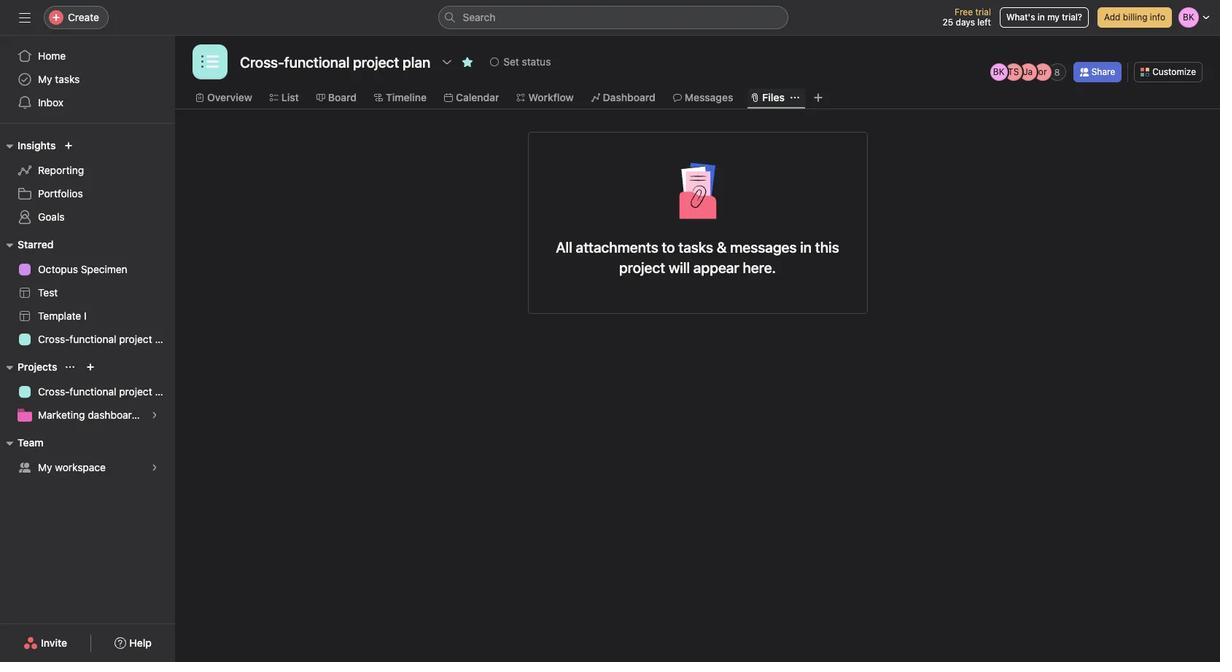 Task type: describe. For each thing, give the bounding box(es) containing it.
projects button
[[0, 359, 57, 376]]

insights button
[[0, 137, 56, 155]]

add billing info button
[[1097, 7, 1172, 28]]

reporting
[[38, 164, 84, 176]]

octopus
[[38, 263, 78, 276]]

overview link
[[195, 90, 252, 106]]

inbox
[[38, 96, 63, 109]]

list
[[281, 91, 299, 104]]

search button
[[438, 6, 788, 29]]

2 cross-functional project plan link from the top
[[9, 381, 175, 404]]

8
[[1054, 67, 1060, 78]]

ts
[[1008, 66, 1019, 77]]

projects
[[18, 361, 57, 373]]

list link
[[270, 90, 299, 106]]

workflow
[[528, 91, 574, 104]]

home
[[38, 50, 66, 62]]

in inside 'button'
[[1038, 12, 1045, 23]]

marketing dashboards link
[[9, 404, 166, 427]]

create button
[[44, 6, 109, 29]]

i
[[84, 310, 87, 322]]

all attachments to tasks & messages in this project will appear here.
[[556, 239, 839, 276]]

board link
[[316, 90, 357, 106]]

plan for first cross-functional project plan link from the bottom of the page
[[155, 386, 175, 398]]

info
[[1150, 12, 1165, 23]]

new image
[[64, 141, 73, 150]]

add billing info
[[1104, 12, 1165, 23]]

messages link
[[673, 90, 733, 106]]

plan for 2nd cross-functional project plan link from the bottom
[[155, 333, 175, 346]]

test link
[[9, 281, 166, 305]]

set status button
[[484, 52, 557, 72]]

goals link
[[9, 206, 166, 229]]

what's in my trial?
[[1006, 12, 1082, 23]]

team button
[[0, 435, 43, 452]]

template i
[[38, 310, 87, 322]]

functional inside starred element
[[70, 333, 116, 346]]

my workspace link
[[9, 457, 166, 480]]

help button
[[105, 631, 161, 657]]

calendar link
[[444, 90, 499, 106]]

board
[[328, 91, 357, 104]]

invite button
[[14, 631, 77, 657]]

tab actions image
[[790, 93, 799, 102]]

&
[[717, 239, 727, 256]]

marketing
[[38, 409, 85, 422]]

dashboard
[[603, 91, 655, 104]]

inbox link
[[9, 91, 166, 114]]

25
[[943, 17, 953, 28]]

goals
[[38, 211, 65, 223]]

dashboards
[[88, 409, 143, 422]]

free trial 25 days left
[[943, 7, 991, 28]]

bk
[[993, 66, 1005, 77]]

starred element
[[0, 232, 175, 354]]

global element
[[0, 36, 175, 123]]

show options image
[[441, 56, 453, 68]]

will
[[669, 260, 690, 276]]

starred button
[[0, 236, 54, 254]]

status
[[522, 55, 551, 68]]

home link
[[9, 44, 166, 68]]

set status
[[503, 55, 551, 68]]

invite
[[41, 637, 67, 650]]

attachments
[[576, 239, 658, 256]]

overview
[[207, 91, 252, 104]]

dashboard link
[[591, 90, 655, 106]]

2 vertical spatial project
[[119, 386, 152, 398]]

tasks inside global element
[[55, 73, 80, 85]]

add tab image
[[812, 92, 824, 104]]

reporting link
[[9, 159, 166, 182]]

search
[[463, 11, 495, 23]]

workflow link
[[517, 90, 574, 106]]

cross-functional project plan for 2nd cross-functional project plan link from the bottom
[[38, 333, 175, 346]]

what's
[[1006, 12, 1035, 23]]

portfolios
[[38, 187, 83, 200]]

functional inside projects element
[[70, 386, 116, 398]]



Task type: locate. For each thing, give the bounding box(es) containing it.
1 cross-functional project plan link from the top
[[9, 328, 175, 352]]

billing
[[1123, 12, 1147, 23]]

cross- for 2nd cross-functional project plan link from the bottom
[[38, 333, 70, 346]]

2 functional from the top
[[70, 386, 116, 398]]

cross- inside projects element
[[38, 386, 70, 398]]

project down template i link
[[119, 333, 152, 346]]

insights element
[[0, 133, 175, 232]]

see details, my workspace image
[[150, 464, 159, 473]]

projects element
[[0, 354, 175, 430]]

0 horizontal spatial tasks
[[55, 73, 80, 85]]

my tasks link
[[9, 68, 166, 91]]

functional up the marketing dashboards at bottom
[[70, 386, 116, 398]]

2 cross-functional project plan from the top
[[38, 386, 175, 398]]

help
[[129, 637, 152, 650]]

plan inside starred element
[[155, 333, 175, 346]]

create
[[68, 11, 99, 23]]

hide sidebar image
[[19, 12, 31, 23]]

or
[[1038, 66, 1047, 77]]

functional down template i link
[[70, 333, 116, 346]]

1 vertical spatial my
[[38, 462, 52, 474]]

ja
[[1023, 66, 1033, 77]]

to
[[662, 239, 675, 256]]

0 vertical spatial cross-functional project plan link
[[9, 328, 175, 352]]

cross-functional project plan
[[38, 333, 175, 346], [38, 386, 175, 398]]

share
[[1091, 66, 1115, 77]]

0 vertical spatial tasks
[[55, 73, 80, 85]]

list image
[[201, 53, 219, 71]]

my
[[1047, 12, 1060, 23]]

cross- up the marketing
[[38, 386, 70, 398]]

trial
[[975, 7, 991, 18]]

workspace
[[55, 462, 106, 474]]

this
[[815, 239, 839, 256]]

1 vertical spatial tasks
[[678, 239, 713, 256]]

functional
[[70, 333, 116, 346], [70, 386, 116, 398]]

cross-functional project plan for first cross-functional project plan link from the bottom of the page
[[38, 386, 175, 398]]

files link
[[751, 90, 785, 106]]

1 vertical spatial cross-
[[38, 386, 70, 398]]

customize
[[1152, 66, 1196, 77]]

new project or portfolio image
[[86, 363, 95, 372]]

days
[[956, 17, 975, 28]]

cross- down template
[[38, 333, 70, 346]]

cross-functional project plan inside starred element
[[38, 333, 175, 346]]

0 vertical spatial plan
[[155, 333, 175, 346]]

1 my from the top
[[38, 73, 52, 85]]

customize button
[[1134, 62, 1203, 82]]

0 vertical spatial my
[[38, 73, 52, 85]]

0 vertical spatial cross-functional project plan
[[38, 333, 175, 346]]

see details, marketing dashboards image
[[150, 411, 159, 420]]

remove from starred image
[[462, 56, 474, 68]]

add
[[1104, 12, 1120, 23]]

2 cross- from the top
[[38, 386, 70, 398]]

1 plan from the top
[[155, 333, 175, 346]]

project
[[619, 260, 665, 276], [119, 333, 152, 346], [119, 386, 152, 398]]

messages
[[685, 91, 733, 104]]

project up see details, marketing dashboards image
[[119, 386, 152, 398]]

1 horizontal spatial in
[[1038, 12, 1045, 23]]

portfolios link
[[9, 182, 166, 206]]

in left my at the top right
[[1038, 12, 1045, 23]]

what's in my trial? button
[[1000, 7, 1089, 28]]

messages
[[730, 239, 797, 256]]

0 vertical spatial project
[[619, 260, 665, 276]]

my down team
[[38, 462, 52, 474]]

my tasks
[[38, 73, 80, 85]]

free
[[955, 7, 973, 18]]

1 vertical spatial plan
[[155, 386, 175, 398]]

my inside teams element
[[38, 462, 52, 474]]

team
[[18, 437, 43, 449]]

None text field
[[236, 49, 434, 75]]

0 vertical spatial in
[[1038, 12, 1045, 23]]

cross- inside starred element
[[38, 333, 70, 346]]

1 vertical spatial in
[[800, 239, 812, 256]]

octopus specimen
[[38, 263, 127, 276]]

cross-functional project plan down template i link
[[38, 333, 175, 346]]

files
[[762, 91, 785, 104]]

teams element
[[0, 430, 175, 483]]

1 horizontal spatial tasks
[[678, 239, 713, 256]]

0 horizontal spatial in
[[800, 239, 812, 256]]

my workspace
[[38, 462, 106, 474]]

1 functional from the top
[[70, 333, 116, 346]]

my
[[38, 73, 52, 85], [38, 462, 52, 474]]

left
[[977, 17, 991, 28]]

my for my tasks
[[38, 73, 52, 85]]

calendar
[[456, 91, 499, 104]]

cross-functional project plan link up the marketing dashboards at bottom
[[9, 381, 175, 404]]

starred
[[18, 238, 54, 251]]

project down attachments
[[619, 260, 665, 276]]

insights
[[18, 139, 56, 152]]

0 vertical spatial cross-
[[38, 333, 70, 346]]

in left this
[[800, 239, 812, 256]]

project inside starred element
[[119, 333, 152, 346]]

project inside all attachments to tasks & messages in this project will appear here.
[[619, 260, 665, 276]]

cross-functional project plan inside projects element
[[38, 386, 175, 398]]

search list box
[[438, 6, 788, 29]]

share button
[[1073, 62, 1122, 82]]

trial?
[[1062, 12, 1082, 23]]

cross- for first cross-functional project plan link from the bottom of the page
[[38, 386, 70, 398]]

cross-functional project plan link down i
[[9, 328, 175, 352]]

octopus specimen link
[[9, 258, 166, 281]]

cross-
[[38, 333, 70, 346], [38, 386, 70, 398]]

appear here.
[[693, 260, 776, 276]]

0 vertical spatial functional
[[70, 333, 116, 346]]

tasks left &
[[678, 239, 713, 256]]

my up inbox
[[38, 73, 52, 85]]

show options, current sort, top image
[[66, 363, 75, 372]]

cross-functional project plan up dashboards
[[38, 386, 175, 398]]

timeline link
[[374, 90, 427, 106]]

plan inside projects element
[[155, 386, 175, 398]]

2 plan from the top
[[155, 386, 175, 398]]

my for my workspace
[[38, 462, 52, 474]]

template
[[38, 310, 81, 322]]

1 cross- from the top
[[38, 333, 70, 346]]

specimen
[[81, 263, 127, 276]]

in inside all attachments to tasks & messages in this project will appear here.
[[800, 239, 812, 256]]

tasks inside all attachments to tasks & messages in this project will appear here.
[[678, 239, 713, 256]]

2 my from the top
[[38, 462, 52, 474]]

1 vertical spatial functional
[[70, 386, 116, 398]]

marketing dashboards
[[38, 409, 143, 422]]

timeline
[[386, 91, 427, 104]]

set
[[503, 55, 519, 68]]

1 cross-functional project plan from the top
[[38, 333, 175, 346]]

template i link
[[9, 305, 166, 328]]

all
[[556, 239, 572, 256]]

plan
[[155, 333, 175, 346], [155, 386, 175, 398]]

cross-functional project plan link
[[9, 328, 175, 352], [9, 381, 175, 404]]

1 vertical spatial cross-functional project plan
[[38, 386, 175, 398]]

1 vertical spatial cross-functional project plan link
[[9, 381, 175, 404]]

1 vertical spatial project
[[119, 333, 152, 346]]

tasks down home
[[55, 73, 80, 85]]

test
[[38, 287, 58, 299]]

my inside global element
[[38, 73, 52, 85]]

tasks
[[55, 73, 80, 85], [678, 239, 713, 256]]



Task type: vqa. For each thing, say whether or not it's contained in the screenshot.
complete
no



